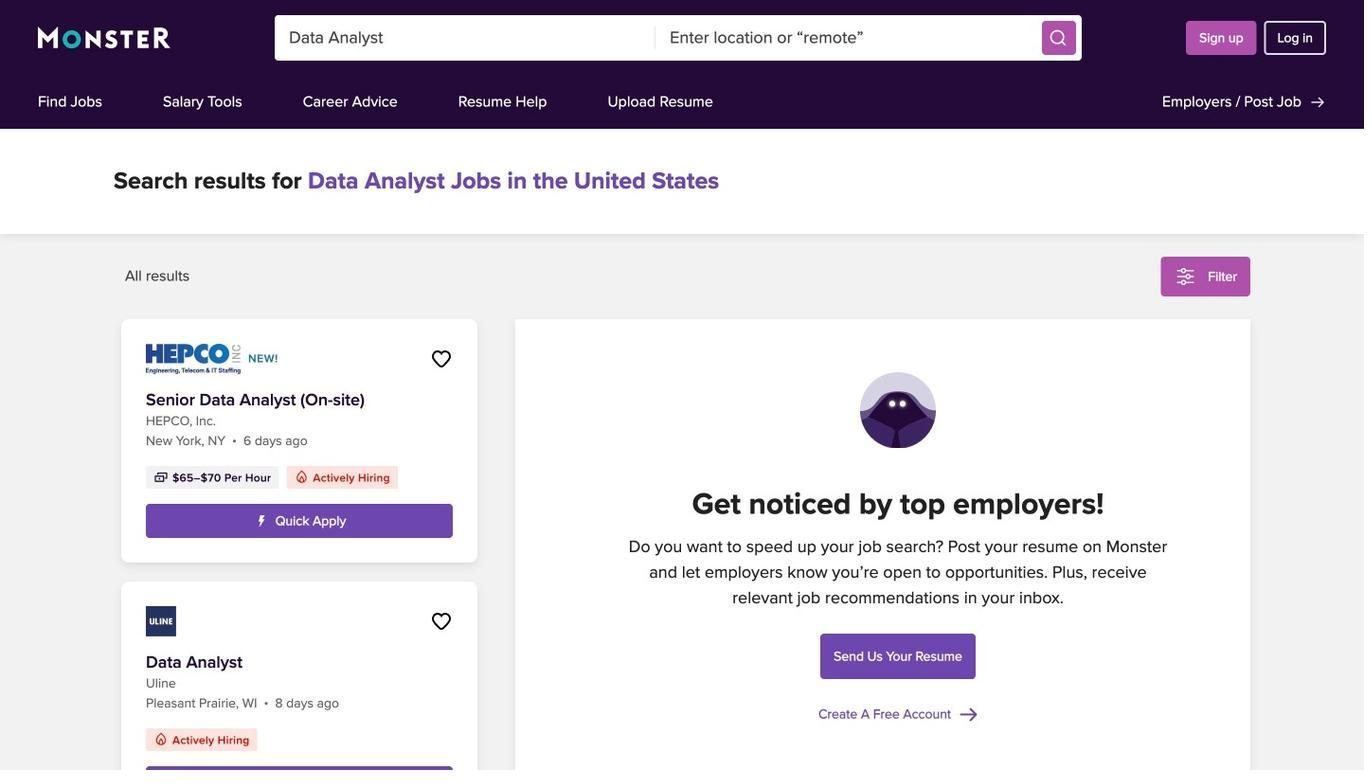 Task type: vqa. For each thing, say whether or not it's contained in the screenshot.
Data Analyst at Uline element
yes



Task type: locate. For each thing, give the bounding box(es) containing it.
0 vertical spatial save this job image
[[430, 348, 453, 371]]

hepco, inc. logo image
[[146, 344, 241, 374]]

filter image
[[1175, 265, 1197, 288]]

1 save this job image from the top
[[430, 348, 453, 371]]

search image
[[1049, 28, 1068, 47]]

1 vertical spatial save this job image
[[430, 610, 453, 633]]

filter image
[[1175, 265, 1197, 288]]

2 save this job image from the top
[[430, 610, 453, 633]]

save this job image inside "senior data analyst (on-site) at hepco, inc." element
[[430, 348, 453, 371]]

save this job image
[[430, 348, 453, 371], [430, 610, 453, 633]]

senior data analyst (on-site) at hepco, inc. element
[[121, 319, 478, 563]]



Task type: describe. For each thing, give the bounding box(es) containing it.
Enter location or "remote" search field
[[656, 15, 1037, 61]]

save this job image inside data analyst at uline element
[[430, 610, 453, 633]]

monster image
[[38, 27, 171, 49]]

data analyst at uline element
[[121, 582, 478, 770]]

uline logo image
[[146, 607, 176, 637]]

Search jobs, keywords, companies search field
[[275, 15, 656, 61]]



